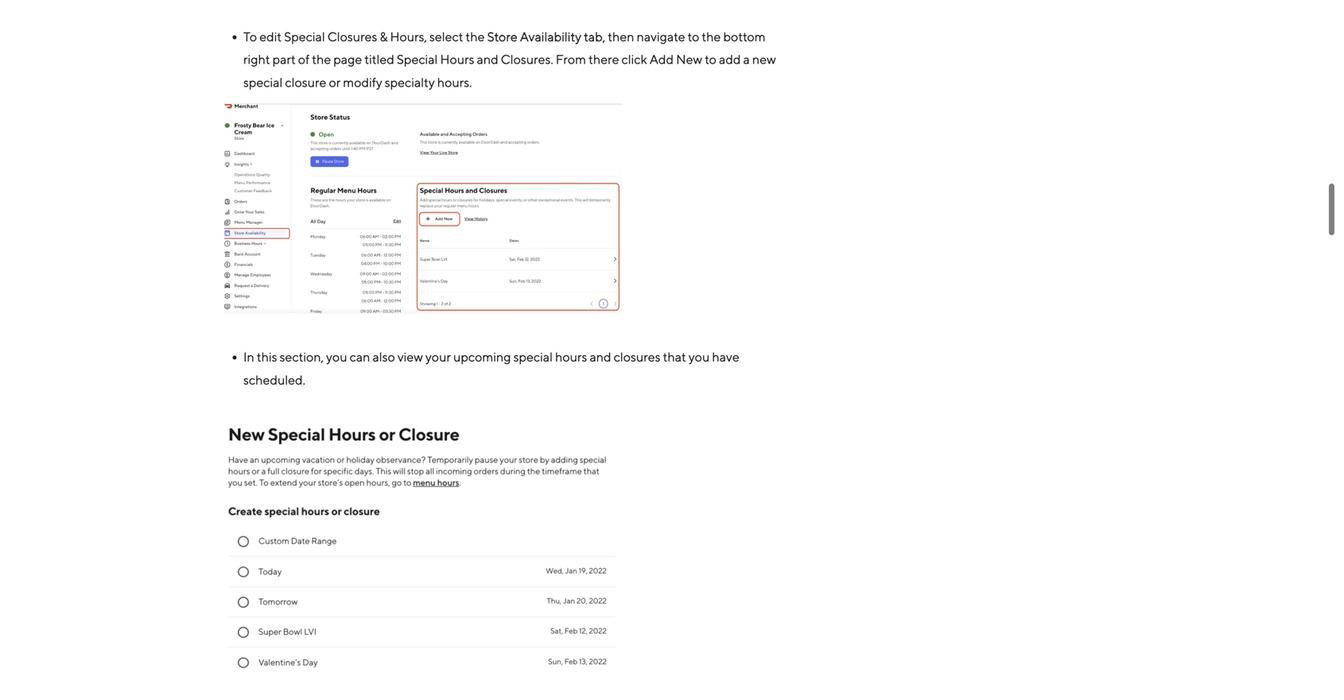 Task type: vqa. For each thing, say whether or not it's contained in the screenshot.
Delivered,
no



Task type: locate. For each thing, give the bounding box(es) containing it.
special down right
[[243, 75, 283, 90]]

in this section, you can also view your upcoming special hours and closures that you have scheduled.
[[243, 350, 740, 388]]

1 horizontal spatial and
[[590, 350, 612, 365]]

to
[[688, 29, 700, 44], [705, 52, 717, 67]]

that
[[663, 350, 686, 365]]

to up new
[[688, 29, 700, 44]]

2 user-added image image from the top
[[224, 425, 622, 674]]

a
[[744, 52, 750, 67]]

the right of
[[312, 52, 331, 67]]

view
[[398, 350, 423, 365]]

1 vertical spatial user-added image image
[[224, 425, 622, 674]]

special
[[243, 75, 283, 90], [514, 350, 553, 365]]

tab,
[[584, 29, 606, 44]]

then navigate to the bottom right part of the page titled special hours and closures. from there click add new to add a new special closure or modify specialty hours.
[[243, 29, 776, 90]]

special
[[284, 29, 325, 44], [397, 52, 438, 67]]

1 horizontal spatial you
[[689, 350, 710, 365]]

user-added image image
[[224, 104, 622, 314], [224, 425, 622, 674]]

hours
[[555, 350, 587, 365]]

1 vertical spatial special
[[397, 52, 438, 67]]

hours,
[[390, 29, 427, 44]]

you right that
[[689, 350, 710, 365]]

0 horizontal spatial and
[[477, 52, 499, 67]]

special down to edit special closures & hours, select the store availability tab,
[[397, 52, 438, 67]]

closure
[[285, 75, 327, 90]]

0 horizontal spatial special
[[284, 29, 325, 44]]

1 horizontal spatial special
[[514, 350, 553, 365]]

page
[[334, 52, 362, 67]]

1 horizontal spatial the
[[466, 29, 485, 44]]

bottom
[[724, 29, 766, 44]]

&
[[380, 29, 388, 44]]

this
[[257, 350, 277, 365]]

0 vertical spatial user-added image image
[[224, 104, 622, 314]]

select
[[430, 29, 463, 44]]

or
[[329, 75, 341, 90]]

the up add
[[702, 29, 721, 44]]

1 vertical spatial and
[[590, 350, 612, 365]]

and inside then navigate to the bottom right part of the page titled special hours and closures. from there click add new to add a new special closure or modify specialty hours.
[[477, 52, 499, 67]]

hours
[[440, 52, 475, 67]]

0 horizontal spatial to
[[688, 29, 700, 44]]

special inside in this section, you can also view your upcoming special hours and closures that you have scheduled.
[[514, 350, 553, 365]]

0 horizontal spatial special
[[243, 75, 283, 90]]

upcoming
[[453, 350, 511, 365]]

also
[[373, 350, 395, 365]]

special up of
[[284, 29, 325, 44]]

1 you from the left
[[326, 350, 347, 365]]

0 vertical spatial special
[[243, 75, 283, 90]]

modify
[[343, 75, 382, 90]]

section,
[[280, 350, 324, 365]]

the
[[466, 29, 485, 44], [702, 29, 721, 44], [312, 52, 331, 67]]

in
[[243, 350, 254, 365]]

you left can
[[326, 350, 347, 365]]

to left add
[[705, 52, 717, 67]]

special inside then navigate to the bottom right part of the page titled special hours and closures. from there click add new to add a new special closure or modify specialty hours.
[[243, 75, 283, 90]]

special left hours
[[514, 350, 553, 365]]

and down store
[[477, 52, 499, 67]]

1 vertical spatial to
[[705, 52, 717, 67]]

special inside then navigate to the bottom right part of the page titled special hours and closures. from there click add new to add a new special closure or modify specialty hours.
[[397, 52, 438, 67]]

and right hours
[[590, 350, 612, 365]]

0 vertical spatial and
[[477, 52, 499, 67]]

add
[[719, 52, 741, 67]]

0 vertical spatial to
[[688, 29, 700, 44]]

specialty
[[385, 75, 435, 90]]

1 vertical spatial special
[[514, 350, 553, 365]]

your
[[426, 350, 451, 365]]

1 horizontal spatial special
[[397, 52, 438, 67]]

and
[[477, 52, 499, 67], [590, 350, 612, 365]]

there
[[589, 52, 619, 67]]

2 horizontal spatial the
[[702, 29, 721, 44]]

you
[[326, 350, 347, 365], [689, 350, 710, 365]]

add
[[650, 52, 674, 67]]

0 horizontal spatial you
[[326, 350, 347, 365]]

the left store
[[466, 29, 485, 44]]



Task type: describe. For each thing, give the bounding box(es) containing it.
from
[[556, 52, 586, 67]]

click
[[622, 52, 647, 67]]

to edit special closures & hours, select the store availability tab,
[[243, 29, 606, 44]]

can
[[350, 350, 370, 365]]

new
[[676, 52, 703, 67]]

hours.
[[437, 75, 472, 90]]

closures
[[328, 29, 377, 44]]

1 user-added image image from the top
[[224, 104, 622, 314]]

to
[[243, 29, 257, 44]]

then
[[608, 29, 635, 44]]

1 horizontal spatial to
[[705, 52, 717, 67]]

closures.
[[501, 52, 554, 67]]

right
[[243, 52, 270, 67]]

0 vertical spatial special
[[284, 29, 325, 44]]

of
[[298, 52, 310, 67]]

scheduled.
[[243, 373, 306, 388]]

new
[[753, 52, 776, 67]]

titled
[[365, 52, 395, 67]]

and inside in this section, you can also view your upcoming special hours and closures that you have scheduled.
[[590, 350, 612, 365]]

edit
[[260, 29, 282, 44]]

closures
[[614, 350, 661, 365]]

store
[[487, 29, 518, 44]]

navigate
[[637, 29, 686, 44]]

part
[[273, 52, 296, 67]]

2 you from the left
[[689, 350, 710, 365]]

have
[[712, 350, 740, 365]]

availability
[[520, 29, 582, 44]]

0 horizontal spatial the
[[312, 52, 331, 67]]



